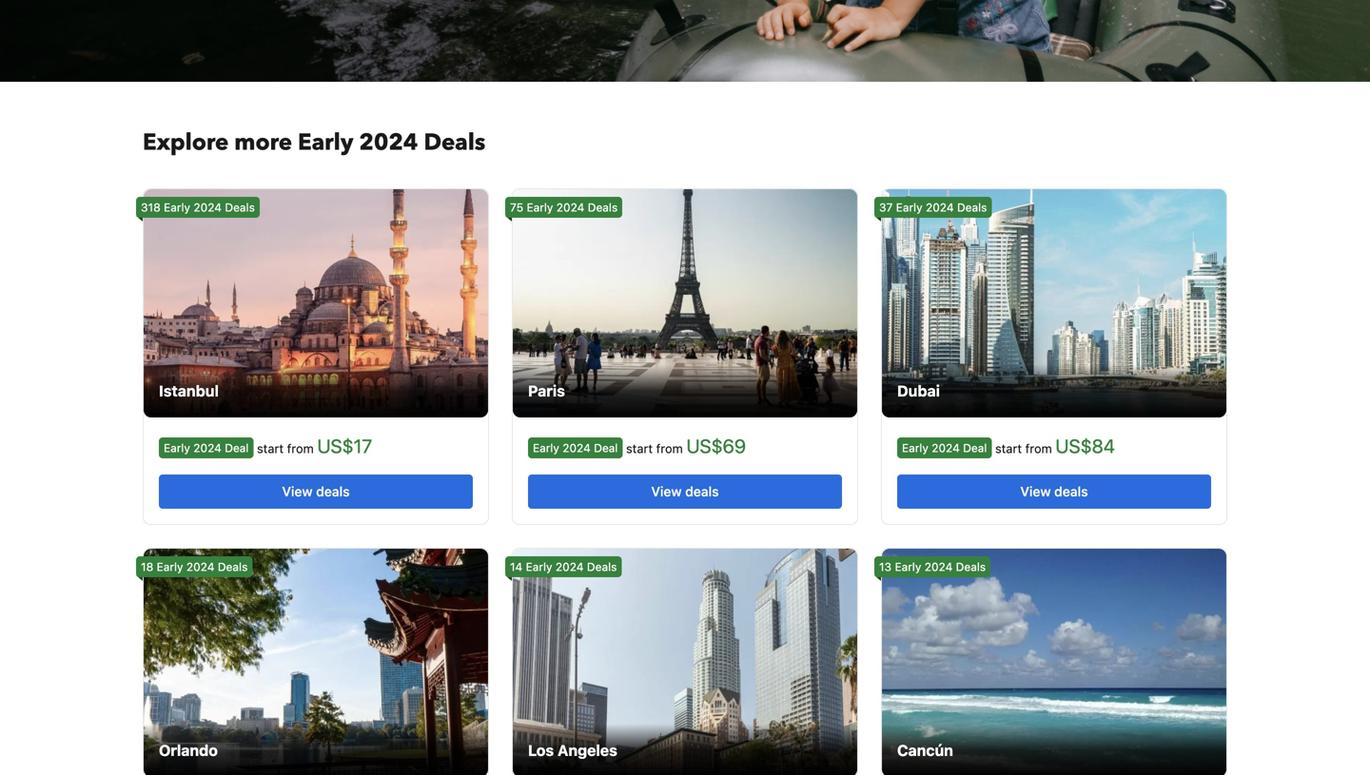 Task type: vqa. For each thing, say whether or not it's contained in the screenshot.
second SEE AVAILABILITY link from the bottom
no



Task type: describe. For each thing, give the bounding box(es) containing it.
deal for us$84
[[964, 442, 988, 455]]

early right 75
[[527, 201, 554, 214]]

75
[[510, 201, 524, 214]]

early inside early 2024 deal start from us$84
[[903, 442, 929, 455]]

paris image
[[513, 189, 858, 418]]

from for us$69
[[657, 442, 683, 456]]

37
[[880, 201, 893, 214]]

37 early 2024 deals
[[880, 201, 988, 214]]

deals for 13 early 2024 deals
[[956, 561, 986, 574]]

from for us$84
[[1026, 442, 1053, 456]]

more
[[234, 127, 292, 159]]

13 early 2024 deals
[[880, 561, 986, 574]]

early inside early 2024 deal start from us$17
[[164, 442, 190, 455]]

dubai image
[[883, 189, 1227, 418]]

view deals for us$84
[[1021, 484, 1089, 500]]

view deals for us$69
[[652, 484, 719, 500]]

cancún image
[[883, 549, 1227, 776]]

view deals link for us$84
[[898, 475, 1212, 509]]

istanbul link
[[144, 189, 488, 418]]

75 early 2024 deals
[[510, 201, 618, 214]]

early inside the early 2024 deal start from us$69
[[533, 442, 560, 455]]

deals for 75 early 2024 deals
[[588, 201, 618, 214]]

view for us$69
[[652, 484, 682, 500]]

318
[[141, 201, 161, 214]]

istanbul image
[[144, 189, 488, 418]]

deals for us$17
[[316, 484, 350, 500]]

13
[[880, 561, 892, 574]]

us$69
[[687, 435, 746, 457]]

paris
[[528, 382, 565, 400]]

istanbul
[[159, 382, 219, 400]]

early 2024 deal start from us$69
[[533, 435, 746, 457]]

orlando image
[[144, 549, 488, 776]]

view deals link for us$17
[[159, 475, 473, 509]]

early right 318
[[164, 201, 190, 214]]

view deals link for us$69
[[528, 475, 843, 509]]

paris link
[[513, 189, 858, 418]]

view for us$84
[[1021, 484, 1052, 500]]



Task type: locate. For each thing, give the bounding box(es) containing it.
early right 37
[[897, 201, 923, 214]]

1 from from the left
[[287, 442, 314, 456]]

start inside early 2024 deal start from us$17
[[257, 442, 284, 456]]

1 view deals from the left
[[282, 484, 350, 500]]

3 view from the left
[[1021, 484, 1052, 500]]

deals for 18 early 2024 deals
[[218, 561, 248, 574]]

2024 inside the early 2024 deal start from us$69
[[563, 442, 591, 455]]

1 deals from the left
[[316, 484, 350, 500]]

1 horizontal spatial from
[[657, 442, 683, 456]]

1 view deals link from the left
[[159, 475, 473, 509]]

3 view deals from the left
[[1021, 484, 1089, 500]]

explore
[[143, 127, 229, 159]]

0 horizontal spatial from
[[287, 442, 314, 456]]

dubai
[[898, 382, 940, 400]]

2 deal from the left
[[594, 442, 618, 455]]

from left us$69
[[657, 442, 683, 456]]

deal inside early 2024 deal start from us$17
[[225, 442, 249, 455]]

2 horizontal spatial deal
[[964, 442, 988, 455]]

14 early 2024 deals
[[510, 561, 617, 574]]

from
[[287, 442, 314, 456], [657, 442, 683, 456], [1026, 442, 1053, 456]]

early right 13
[[895, 561, 922, 574]]

1 start from the left
[[257, 442, 284, 456]]

2 horizontal spatial from
[[1026, 442, 1053, 456]]

3 deals from the left
[[1055, 484, 1089, 500]]

start left us$84
[[996, 442, 1023, 456]]

0 horizontal spatial start
[[257, 442, 284, 456]]

2 from from the left
[[657, 442, 683, 456]]

cancún
[[898, 742, 954, 760]]

14
[[510, 561, 523, 574]]

0 horizontal spatial deals
[[316, 484, 350, 500]]

start inside early 2024 deal start from us$84
[[996, 442, 1023, 456]]

early
[[298, 127, 354, 159], [164, 201, 190, 214], [527, 201, 554, 214], [897, 201, 923, 214], [164, 442, 190, 455], [533, 442, 560, 455], [903, 442, 929, 455], [157, 561, 183, 574], [526, 561, 553, 574], [895, 561, 922, 574]]

0 horizontal spatial view deals
[[282, 484, 350, 500]]

view deals
[[282, 484, 350, 500], [652, 484, 719, 500], [1021, 484, 1089, 500]]

3 view deals link from the left
[[898, 475, 1212, 509]]

deal for us$69
[[594, 442, 618, 455]]

view deals link down us$84
[[898, 475, 1212, 509]]

2024 inside early 2024 deal start from us$84
[[932, 442, 960, 455]]

deal for us$17
[[225, 442, 249, 455]]

2024
[[359, 127, 418, 159], [194, 201, 222, 214], [557, 201, 585, 214], [926, 201, 954, 214], [194, 442, 222, 455], [563, 442, 591, 455], [932, 442, 960, 455], [186, 561, 215, 574], [556, 561, 584, 574], [925, 561, 953, 574]]

deals
[[316, 484, 350, 500], [686, 484, 719, 500], [1055, 484, 1089, 500]]

deals for us$84
[[1055, 484, 1089, 500]]

2 start from the left
[[626, 442, 653, 456]]

start for us$84
[[996, 442, 1023, 456]]

1 horizontal spatial deal
[[594, 442, 618, 455]]

2 horizontal spatial deals
[[1055, 484, 1089, 500]]

1 horizontal spatial view deals link
[[528, 475, 843, 509]]

deals for 37 early 2024 deals
[[958, 201, 988, 214]]

318 early 2024 deals
[[141, 201, 255, 214]]

2024 inside early 2024 deal start from us$17
[[194, 442, 222, 455]]

early down istanbul
[[164, 442, 190, 455]]

deals
[[424, 127, 486, 159], [225, 201, 255, 214], [588, 201, 618, 214], [958, 201, 988, 214], [218, 561, 248, 574], [587, 561, 617, 574], [956, 561, 986, 574]]

early right the more
[[298, 127, 354, 159]]

1 view from the left
[[282, 484, 313, 500]]

start for us$17
[[257, 442, 284, 456]]

from inside early 2024 deal start from us$84
[[1026, 442, 1053, 456]]

3 from from the left
[[1026, 442, 1053, 456]]

early 2024 deal start from us$17
[[164, 435, 372, 457]]

start
[[257, 442, 284, 456], [626, 442, 653, 456], [996, 442, 1023, 456]]

view deals down us$69
[[652, 484, 719, 500]]

early down paris
[[533, 442, 560, 455]]

1 horizontal spatial start
[[626, 442, 653, 456]]

3 start from the left
[[996, 442, 1023, 456]]

orlando link
[[144, 549, 488, 776]]

los angeles link
[[513, 549, 858, 776]]

view deals down us$84
[[1021, 484, 1089, 500]]

orlando
[[159, 742, 218, 760]]

2 horizontal spatial view deals
[[1021, 484, 1089, 500]]

deal inside early 2024 deal start from us$84
[[964, 442, 988, 455]]

start inside the early 2024 deal start from us$69
[[626, 442, 653, 456]]

2 horizontal spatial start
[[996, 442, 1023, 456]]

from inside the early 2024 deal start from us$69
[[657, 442, 683, 456]]

18
[[141, 561, 154, 574]]

2 view from the left
[[652, 484, 682, 500]]

2 deals from the left
[[686, 484, 719, 500]]

early 2024 deal start from us$84
[[903, 435, 1116, 457]]

explore more early 2024 deals
[[143, 127, 486, 159]]

deals for us$69
[[686, 484, 719, 500]]

us$17
[[317, 435, 372, 457]]

start left us$17
[[257, 442, 284, 456]]

3 deal from the left
[[964, 442, 988, 455]]

early right 14
[[526, 561, 553, 574]]

1 horizontal spatial deals
[[686, 484, 719, 500]]

deal inside the early 2024 deal start from us$69
[[594, 442, 618, 455]]

2 view deals link from the left
[[528, 475, 843, 509]]

deals down us$69
[[686, 484, 719, 500]]

from left us$17
[[287, 442, 314, 456]]

view deals link down us$69
[[528, 475, 843, 509]]

0 horizontal spatial view deals link
[[159, 475, 473, 509]]

1 horizontal spatial view
[[652, 484, 682, 500]]

us$84
[[1056, 435, 1116, 457]]

from left us$84
[[1026, 442, 1053, 456]]

0 horizontal spatial deal
[[225, 442, 249, 455]]

view down early 2024 deal start from us$84
[[1021, 484, 1052, 500]]

los
[[528, 742, 554, 760]]

early right 18
[[157, 561, 183, 574]]

1 deal from the left
[[225, 442, 249, 455]]

view
[[282, 484, 313, 500], [652, 484, 682, 500], [1021, 484, 1052, 500]]

start for us$69
[[626, 442, 653, 456]]

dubai link
[[883, 189, 1227, 418]]

from for us$17
[[287, 442, 314, 456]]

view deals down us$17
[[282, 484, 350, 500]]

2 horizontal spatial view
[[1021, 484, 1052, 500]]

angeles
[[558, 742, 618, 760]]

18 early 2024 deals
[[141, 561, 248, 574]]

deals down us$84
[[1055, 484, 1089, 500]]

start left us$69
[[626, 442, 653, 456]]

cancún link
[[883, 549, 1227, 776]]

view down early 2024 deal start from us$17
[[282, 484, 313, 500]]

view deals for us$17
[[282, 484, 350, 500]]

los angeles image
[[513, 549, 858, 776]]

deals for 14 early 2024 deals
[[587, 561, 617, 574]]

view deals link down us$17
[[159, 475, 473, 509]]

0 horizontal spatial view
[[282, 484, 313, 500]]

view deals link
[[159, 475, 473, 509], [528, 475, 843, 509], [898, 475, 1212, 509]]

2 horizontal spatial view deals link
[[898, 475, 1212, 509]]

deals for 318 early 2024 deals
[[225, 201, 255, 214]]

early down 'dubai' in the right of the page
[[903, 442, 929, 455]]

2 view deals from the left
[[652, 484, 719, 500]]

los angeles
[[528, 742, 618, 760]]

1 horizontal spatial view deals
[[652, 484, 719, 500]]

view down the early 2024 deal start from us$69
[[652, 484, 682, 500]]

deals down us$17
[[316, 484, 350, 500]]

deal
[[225, 442, 249, 455], [594, 442, 618, 455], [964, 442, 988, 455]]

from inside early 2024 deal start from us$17
[[287, 442, 314, 456]]

view for us$17
[[282, 484, 313, 500]]



